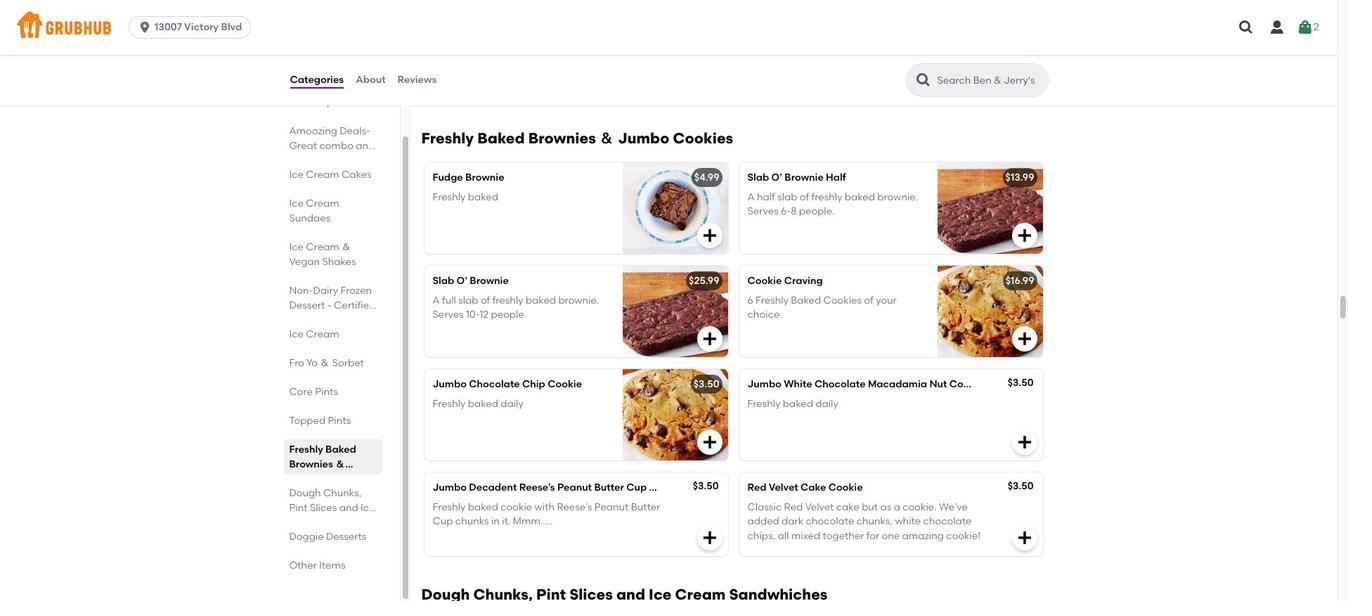 Task type: describe. For each thing, give the bounding box(es) containing it.
daily for chip
[[501, 398, 524, 410]]

13007
[[155, 21, 182, 33]]

o' for full
[[457, 275, 468, 287]]

search icon image
[[915, 72, 932, 89]]

6
[[748, 295, 754, 307]]

topped pints
[[289, 415, 351, 427]]

chunks,
[[324, 487, 362, 499]]

freshly inside the 'freshly baked cookie with reese's peanut butter cup chunks in it.   mmm.....'
[[433, 501, 466, 513]]

fudge brownie image
[[623, 162, 728, 254]]

cookies for freshly baked brownies ＆ jumbo cookies
[[673, 129, 734, 147]]

peanut inside the 'freshly baked cookie with reese's peanut butter cup chunks in it.   mmm.....'
[[595, 501, 629, 513]]

a
[[894, 501, 901, 513]]

ice cream sundaes
[[289, 198, 339, 224]]

doggie desserts
[[289, 531, 367, 543]]

sandwhiches
[[289, 532, 353, 544]]

cookie!
[[947, 530, 981, 542]]

jumbo inside freshly baked brownies ＆ jumbo cookies dough chunks, pint slices and ice cream sandwhiches
[[289, 473, 323, 485]]

choice.
[[748, 309, 783, 321]]

freshly for slab o' brownie
[[493, 295, 524, 307]]

white inside cheesecake ice cream with raspberry swirls & graham pieces topped with white chocolatey ganache & graham cracker crumble.
[[570, 60, 597, 72]]

and inside the amoozing deals- great combo and package deals. come get em!!
[[356, 140, 375, 152]]

slab o' brownie half
[[748, 171, 847, 183]]

your
[[876, 295, 897, 307]]

most
[[289, 96, 312, 108]]

freshly inside freshly baked brownies ＆ jumbo cookies dough chunks, pint slices and ice cream sandwhiches
[[289, 444, 323, 456]]

＆ down crumble.
[[600, 129, 615, 147]]

jumbo decadent reese's peanut butter cup cookie
[[433, 481, 684, 493]]

freshly baked brownies ＆ jumbo cookies
[[422, 129, 734, 147]]

yo
[[307, 357, 318, 369]]

most popular
[[289, 96, 352, 108]]

baked for freshly baked brownies ＆ jumbo cookies
[[478, 129, 525, 147]]

＆ inside the ice cream ＆ vegan shakes
[[342, 241, 352, 253]]

non-dairy frozen dessert - certified vegan ice cream
[[289, 285, 376, 340]]

svg image for $13.99
[[1017, 227, 1033, 244]]

brownie. for a full slab of freshly baked brownie. serves 10-12 people.
[[559, 295, 599, 307]]

dessert
[[289, 300, 325, 312]]

1 horizontal spatial &
[[650, 46, 657, 58]]

2 chocolate from the left
[[924, 516, 972, 528]]

cookies inside 6 freshly baked cookies of your choice.
[[824, 295, 862, 307]]

brownie. for a half slab of freshly baked brownie. serves 6-8 people.
[[878, 191, 919, 203]]

amoozing deals- great combo and package deals. come get em!!
[[289, 125, 375, 181]]

slab o' brownie half image
[[938, 162, 1043, 254]]

ice inside non-dairy frozen dessert - certified vegan ice cream
[[289, 328, 304, 340]]

about button
[[355, 55, 386, 105]]

frozen
[[341, 285, 372, 297]]

cheesecake ice cream with raspberry swirls & graham pieces topped with white chocolatey ganache & graham cracker crumble.
[[433, 46, 657, 86]]

blvd
[[221, 21, 242, 33]]

fudge brownie
[[433, 171, 505, 183]]

1 vertical spatial with
[[547, 60, 567, 72]]

pieces
[[475, 60, 506, 72]]

craving
[[785, 275, 823, 287]]

0 vertical spatial reese's
[[520, 481, 555, 493]]

1 horizontal spatial graham
[[490, 74, 530, 86]]

baked inside a half slab of freshly baked brownie. serves 6-8 people.
[[845, 191, 876, 203]]

cake
[[837, 501, 860, 513]]

-
[[327, 300, 332, 312]]

baked inside 6 freshly baked cookies of your choice.
[[791, 295, 822, 307]]

mmm.....
[[513, 516, 553, 528]]

butter inside the 'freshly baked cookie with reese's peanut butter cup chunks in it.   mmm.....'
[[631, 501, 661, 513]]

baked for freshly baked brownies ＆ jumbo cookies dough chunks, pint slices and ice cream sandwhiches
[[326, 444, 356, 456]]

with for raspberry
[[547, 46, 567, 58]]

baked for fudge brownie
[[468, 191, 499, 203]]

brownie for a half slab of freshly baked brownie. serves 6-8 people.
[[785, 171, 824, 183]]

sundaes
[[289, 212, 331, 224]]

$3.50 for jumbo white chocolate macadamia nut cookie
[[1008, 377, 1034, 389]]

ice cream cakes
[[289, 169, 372, 181]]

reviews button
[[397, 55, 438, 105]]

get
[[321, 169, 337, 181]]

fro
[[289, 357, 304, 369]]

fudge
[[433, 171, 463, 183]]

classic
[[748, 501, 782, 513]]

dough
[[289, 487, 321, 499]]

6-
[[781, 206, 791, 217]]

baked for jumbo decadent reese's peanut butter cup cookie
[[468, 501, 499, 513]]

amazing
[[903, 530, 944, 542]]

package
[[289, 155, 332, 167]]

0 horizontal spatial butter
[[595, 481, 624, 493]]

decadent
[[469, 481, 517, 493]]

fro yo ＆ sorbet
[[289, 357, 364, 369]]

cracker
[[532, 74, 571, 86]]

jumbo for jumbo white chocolate macadamia nut cookie
[[748, 378, 782, 390]]

people. for 8
[[799, 206, 835, 217]]

6 freshly baked cookies of your choice.
[[748, 295, 897, 321]]

core
[[289, 386, 313, 398]]

sorbet
[[332, 357, 364, 369]]

velvet inside classic red velvet cake but as a cookie. we've added dark chocolate chunks, white chocolate chips, all mixed together for one amazing cookie!
[[806, 501, 834, 513]]

2 button
[[1298, 15, 1320, 40]]

chip
[[523, 378, 546, 390]]

cheesecake ice cream with raspberry swirls & graham pieces topped with white chocolatey ganache & graham cracker crumble. button
[[424, 17, 728, 100]]

8
[[791, 206, 797, 217]]

it.
[[502, 516, 511, 528]]

$13.99
[[1006, 171, 1035, 183]]

freshly baked daily for chocolate
[[433, 398, 524, 410]]

jumbo white chocolate macadamia nut cookie
[[748, 378, 984, 390]]

categories
[[290, 74, 344, 86]]

baked for jumbo chocolate chip cookie
[[468, 398, 499, 410]]

cream inside ice cream sundaes
[[306, 198, 339, 210]]

2
[[1314, 21, 1320, 33]]

freshly for slab o' brownie half
[[812, 191, 843, 203]]

ice cream ＆ vegan shakes
[[289, 241, 356, 268]]

freshly baked brownies ＆ jumbo cookies dough chunks, pint slices and ice cream sandwhiches
[[289, 444, 375, 544]]

items
[[319, 560, 346, 572]]

13007 victory blvd button
[[129, 16, 257, 39]]

categories button
[[289, 55, 345, 105]]

13007 victory blvd
[[155, 21, 242, 33]]

deals.
[[334, 155, 363, 167]]

slab o' brownie
[[433, 275, 509, 287]]

dairy
[[313, 285, 338, 297]]

half
[[826, 171, 847, 183]]

jumbo for jumbo chocolate chip cookie
[[433, 378, 467, 390]]

pints for topped pints
[[328, 415, 351, 427]]

reviews
[[398, 74, 437, 86]]

ice inside cheesecake ice cream with raspberry swirls & graham pieces topped with white chocolatey ganache & graham cracker crumble.
[[495, 46, 509, 58]]

cream down package
[[306, 169, 339, 181]]

1 vertical spatial white
[[784, 378, 813, 390]]

serves for full
[[433, 309, 464, 321]]

slab for 6-
[[778, 191, 798, 203]]

o' for half
[[772, 171, 783, 183]]

a half slab of freshly baked brownie. serves 6-8 people.
[[748, 191, 919, 217]]

chunks
[[456, 516, 489, 528]]

cake
[[801, 481, 827, 493]]

svg image inside 13007 victory blvd button
[[138, 20, 152, 34]]

freshly inside 6 freshly baked cookies of your choice.
[[756, 295, 789, 307]]



Task type: vqa. For each thing, say whether or not it's contained in the screenshot.
"Cream" in the 'Cheesecake Ice Cream with Raspberry Swirls & Graham Pieces Topped with White Chocolatey Ganache & Graham Cracker crumble.'
yes



Task type: locate. For each thing, give the bounding box(es) containing it.
a inside a half slab of freshly baked brownie. serves 6-8 people.
[[748, 191, 755, 203]]

chocolatey
[[600, 60, 655, 72]]

slab
[[778, 191, 798, 203], [459, 295, 479, 307]]

1 horizontal spatial topped
[[509, 60, 545, 72]]

daily down jumbo white chocolate macadamia nut cookie
[[816, 398, 839, 410]]

of inside 6 freshly baked cookies of your choice.
[[865, 295, 874, 307]]

slab inside a half slab of freshly baked brownie. serves 6-8 people.
[[778, 191, 798, 203]]

baked
[[468, 191, 499, 203], [845, 191, 876, 203], [526, 295, 556, 307], [468, 398, 499, 410], [783, 398, 814, 410], [468, 501, 499, 513]]

cakes
[[342, 169, 372, 181]]

1 vertical spatial red
[[785, 501, 803, 513]]

reese's down "jumbo decadent reese's peanut butter cup cookie"
[[557, 501, 592, 513]]

slab inside 'a full slab of freshly baked brownie. serves 10-12 people.'
[[459, 295, 479, 307]]

come
[[289, 169, 319, 181]]

vegan inside the ice cream ＆ vegan shakes
[[289, 256, 320, 268]]

chocolate
[[806, 516, 855, 528], [924, 516, 972, 528]]

2 chocolate from the left
[[815, 378, 866, 390]]

peanut
[[558, 481, 592, 493], [595, 501, 629, 513]]

cookies
[[673, 129, 734, 147], [824, 295, 862, 307], [326, 473, 365, 485]]

cup
[[627, 481, 647, 493], [433, 516, 453, 528]]

cookies for freshly baked brownies ＆ jumbo cookies dough chunks, pint slices and ice cream sandwhiches
[[326, 473, 365, 485]]

red up classic
[[748, 481, 767, 493]]

2 vertical spatial cookies
[[326, 473, 365, 485]]

0 horizontal spatial freshly baked daily
[[433, 398, 524, 410]]

0 vertical spatial topped
[[509, 60, 545, 72]]

1 vertical spatial topped
[[289, 415, 326, 427]]

&
[[650, 46, 657, 58], [480, 74, 488, 86]]

cookies left your
[[824, 295, 862, 307]]

1 horizontal spatial reese's
[[557, 501, 592, 513]]

1 vertical spatial brownie.
[[559, 295, 599, 307]]

but
[[862, 501, 878, 513]]

serves inside a half slab of freshly baked brownie. serves 6-8 people.
[[748, 206, 779, 217]]

0 vertical spatial people.
[[799, 206, 835, 217]]

1 vegan from the top
[[289, 256, 320, 268]]

a left 'full'
[[433, 295, 440, 307]]

0 horizontal spatial white
[[570, 60, 597, 72]]

0 horizontal spatial peanut
[[558, 481, 592, 493]]

people. inside 'a full slab of freshly baked brownie. serves 10-12 people.'
[[491, 309, 527, 321]]

o' up 10-
[[457, 275, 468, 287]]

pints right core
[[315, 386, 338, 398]]

1 vertical spatial vegan
[[289, 314, 320, 326]]

0 horizontal spatial cookies
[[326, 473, 365, 485]]

2 horizontal spatial of
[[865, 295, 874, 307]]

freshly down 'half'
[[812, 191, 843, 203]]

a full slab of freshly baked brownie. serves 10-12 people.
[[433, 295, 599, 321]]

doggie
[[289, 531, 324, 543]]

freshly baked daily for white
[[748, 398, 839, 410]]

2 daily from the left
[[816, 398, 839, 410]]

chocolate left chip
[[469, 378, 520, 390]]

1 horizontal spatial freshly
[[812, 191, 843, 203]]

ice down "chunks,"
[[361, 502, 375, 514]]

1 chocolate from the left
[[469, 378, 520, 390]]

topped up cracker
[[509, 60, 545, 72]]

of for 12
[[481, 295, 490, 307]]

added
[[748, 516, 780, 528]]

chips,
[[748, 530, 776, 542]]

baked inside 'a full slab of freshly baked brownie. serves 10-12 people.'
[[526, 295, 556, 307]]

vegan down dessert
[[289, 314, 320, 326]]

1 vertical spatial cup
[[433, 516, 453, 528]]

half
[[757, 191, 775, 203]]

1 horizontal spatial daily
[[816, 398, 839, 410]]

velvet
[[769, 481, 799, 493], [806, 501, 834, 513]]

people. for 12
[[491, 309, 527, 321]]

ice inside ice cream sundaes
[[289, 198, 304, 210]]

cheesecake
[[433, 46, 492, 58]]

baked for jumbo white chocolate macadamia nut cookie
[[783, 398, 814, 410]]

svg image
[[1238, 19, 1255, 36], [1269, 19, 1286, 36], [1298, 19, 1314, 36], [138, 20, 152, 34], [701, 227, 718, 244], [701, 330, 718, 347], [1017, 434, 1033, 451], [1017, 529, 1033, 546]]

1 horizontal spatial a
[[748, 191, 755, 203]]

cookie craving image
[[938, 266, 1043, 357]]

0 vertical spatial cup
[[627, 481, 647, 493]]

chocolate down we've
[[924, 516, 972, 528]]

combo
[[320, 140, 354, 152]]

o'
[[772, 171, 783, 183], [457, 275, 468, 287]]

freshly
[[812, 191, 843, 203], [493, 295, 524, 307]]

velvet up classic
[[769, 481, 799, 493]]

slab o' brownie image
[[623, 266, 728, 357]]

ice inside the ice cream ＆ vegan shakes
[[289, 241, 304, 253]]

people. right 8
[[799, 206, 835, 217]]

1 horizontal spatial of
[[800, 191, 810, 203]]

1 daily from the left
[[501, 398, 524, 410]]

1 vertical spatial reese's
[[557, 501, 592, 513]]

0 horizontal spatial chocolate
[[806, 516, 855, 528]]

vegan inside non-dairy frozen dessert - certified vegan ice cream
[[289, 314, 320, 326]]

amoozing
[[289, 125, 337, 137]]

as
[[881, 501, 892, 513]]

of down slab o' brownie half
[[800, 191, 810, 203]]

graham down pieces
[[490, 74, 530, 86]]

of up 12
[[481, 295, 490, 307]]

a for a full slab of freshly baked brownie. serves 10-12 people.
[[433, 295, 440, 307]]

daily for chocolate
[[816, 398, 839, 410]]

white
[[570, 60, 597, 72], [784, 378, 813, 390]]

red up dark
[[785, 501, 803, 513]]

baked up fudge brownie
[[478, 129, 525, 147]]

12
[[480, 309, 489, 321]]

red velvet cake cookie
[[748, 481, 863, 493]]

about
[[356, 74, 386, 86]]

daily
[[501, 398, 524, 410], [816, 398, 839, 410]]

for
[[867, 530, 880, 542]]

pints for core pints
[[315, 386, 338, 398]]

ice down package
[[289, 169, 304, 181]]

cookie
[[748, 275, 782, 287], [548, 378, 582, 390], [950, 378, 984, 390], [649, 481, 684, 493], [829, 481, 863, 493]]

chocolate left macadamia
[[815, 378, 866, 390]]

with for reese's
[[535, 501, 555, 513]]

1 horizontal spatial serves
[[748, 206, 779, 217]]

0 vertical spatial cookies
[[673, 129, 734, 147]]

0 horizontal spatial chocolate
[[469, 378, 520, 390]]

chocolate up together
[[806, 516, 855, 528]]

1 vertical spatial graham
[[490, 74, 530, 86]]

serves down half
[[748, 206, 779, 217]]

0 horizontal spatial graham
[[433, 60, 473, 72]]

0 horizontal spatial a
[[433, 295, 440, 307]]

0 vertical spatial baked
[[478, 129, 525, 147]]

cookie.
[[903, 501, 937, 513]]

0 vertical spatial pints
[[315, 386, 338, 398]]

brownies for freshly baked brownies ＆ jumbo cookies
[[529, 129, 596, 147]]

with inside the 'freshly baked cookie with reese's peanut butter cup chunks in it.   mmm.....'
[[535, 501, 555, 513]]

desserts
[[326, 531, 367, 543]]

shakes
[[322, 256, 356, 268]]

1 horizontal spatial velvet
[[806, 501, 834, 513]]

0 horizontal spatial slab
[[459, 295, 479, 307]]

core pints
[[289, 386, 338, 398]]

1 horizontal spatial freshly baked daily
[[748, 398, 839, 410]]

brownies inside freshly baked brownies ＆ jumbo cookies dough chunks, pint slices and ice cream sandwhiches
[[289, 459, 333, 470]]

serves for half
[[748, 206, 779, 217]]

＆ up shakes
[[342, 241, 352, 253]]

1 vertical spatial people.
[[491, 309, 527, 321]]

dark
[[782, 516, 804, 528]]

brownie. inside a half slab of freshly baked brownie. serves 6-8 people.
[[878, 191, 919, 203]]

2 vertical spatial baked
[[326, 444, 356, 456]]

1 vertical spatial a
[[433, 295, 440, 307]]

cream inside cheesecake ice cream with raspberry swirls & graham pieces topped with white chocolatey ganache & graham cracker crumble.
[[511, 46, 545, 58]]

ice
[[495, 46, 509, 58], [289, 169, 304, 181], [289, 198, 304, 210], [289, 241, 304, 253], [289, 328, 304, 340], [361, 502, 375, 514]]

brownie.
[[878, 191, 919, 203], [559, 295, 599, 307]]

brownies for freshly baked brownies ＆ jumbo cookies dough chunks, pint slices and ice cream sandwhiches
[[289, 459, 333, 470]]

pints down core pints
[[328, 415, 351, 427]]

0 vertical spatial freshly
[[812, 191, 843, 203]]

svg image for $3.50
[[701, 434, 718, 451]]

0 horizontal spatial &
[[480, 74, 488, 86]]

1 horizontal spatial cup
[[627, 481, 647, 493]]

1 vertical spatial baked
[[791, 295, 822, 307]]

$16.99
[[1006, 275, 1035, 287]]

together
[[823, 530, 865, 542]]

popular
[[315, 96, 352, 108]]

one
[[882, 530, 900, 542]]

slices
[[310, 502, 337, 514]]

brownies up dough
[[289, 459, 333, 470]]

jumbo for jumbo decadent reese's peanut butter cup cookie
[[433, 481, 467, 493]]

＆ up "chunks,"
[[336, 459, 345, 470]]

vegan up the non-
[[289, 256, 320, 268]]

brownie for a full slab of freshly baked brownie. serves 10-12 people.
[[470, 275, 509, 287]]

all
[[778, 530, 789, 542]]

1 horizontal spatial slab
[[748, 171, 770, 183]]

0 horizontal spatial freshly
[[493, 295, 524, 307]]

0 vertical spatial &
[[650, 46, 657, 58]]

baked down topped pints
[[326, 444, 356, 456]]

1 vertical spatial butter
[[631, 501, 661, 513]]

cookie craving
[[748, 275, 823, 287]]

a left half
[[748, 191, 755, 203]]

of left your
[[865, 295, 874, 307]]

great
[[289, 140, 317, 152]]

em!!
[[340, 169, 360, 181]]

peanut up the 'freshly baked cookie with reese's peanut butter cup chunks in it.   mmm.....'
[[558, 481, 592, 493]]

＆ right yo
[[320, 357, 330, 369]]

cookie
[[501, 501, 533, 513]]

and down deals-
[[356, 140, 375, 152]]

cream up doggie
[[289, 517, 323, 529]]

0 vertical spatial red
[[748, 481, 767, 493]]

red
[[748, 481, 767, 493], [785, 501, 803, 513]]

0 horizontal spatial daily
[[501, 398, 524, 410]]

nut
[[930, 378, 948, 390]]

serves
[[748, 206, 779, 217], [433, 309, 464, 321]]

in
[[492, 516, 500, 528]]

topped down core pints
[[289, 415, 326, 427]]

brownie. inside 'a full slab of freshly baked brownie. serves 10-12 people.'
[[559, 295, 599, 307]]

graham
[[433, 60, 473, 72], [490, 74, 530, 86]]

0 vertical spatial brownies
[[529, 129, 596, 147]]

1 horizontal spatial white
[[784, 378, 813, 390]]

cream inside non-dairy frozen dessert - certified vegan ice cream
[[306, 328, 339, 340]]

and down "chunks,"
[[339, 502, 358, 514]]

macadamia
[[868, 378, 928, 390]]

of inside 'a full slab of freshly baked brownie. serves 10-12 people.'
[[481, 295, 490, 307]]

0 vertical spatial a
[[748, 191, 755, 203]]

baked
[[478, 129, 525, 147], [791, 295, 822, 307], [326, 444, 356, 456]]

ice up fro
[[289, 328, 304, 340]]

cream inside freshly baked brownies ＆ jumbo cookies dough chunks, pint slices and ice cream sandwhiches
[[289, 517, 323, 529]]

deals-
[[340, 125, 371, 137]]

2 horizontal spatial cookies
[[824, 295, 862, 307]]

of inside a half slab of freshly baked brownie. serves 6-8 people.
[[800, 191, 810, 203]]

0 vertical spatial peanut
[[558, 481, 592, 493]]

0 horizontal spatial slab
[[433, 275, 454, 287]]

slab up 10-
[[459, 295, 479, 307]]

reese's up the 'freshly baked cookie with reese's peanut butter cup chunks in it.   mmm.....'
[[520, 481, 555, 493]]

$3.50
[[1008, 377, 1034, 389], [694, 378, 720, 390], [693, 480, 719, 492], [1008, 480, 1034, 492]]

serves down 'full'
[[433, 309, 464, 321]]

0 horizontal spatial brownie.
[[559, 295, 599, 307]]

cream up shakes
[[306, 241, 339, 253]]

slab up half
[[748, 171, 770, 183]]

0 vertical spatial brownie.
[[878, 191, 919, 203]]

1 chocolate from the left
[[806, 516, 855, 528]]

1 vertical spatial brownies
[[289, 459, 333, 470]]

freshly baked cookie with reese's peanut butter cup chunks in it.   mmm.....
[[433, 501, 661, 528]]

1 horizontal spatial baked
[[478, 129, 525, 147]]

0 vertical spatial o'
[[772, 171, 783, 183]]

baked inside freshly baked brownies ＆ jumbo cookies dough chunks, pint slices and ice cream sandwhiches
[[326, 444, 356, 456]]

$3.50 for red velvet cake cookie
[[1008, 480, 1034, 492]]

graham up ganache on the top left of page
[[433, 60, 473, 72]]

slab up 6- in the top of the page
[[778, 191, 798, 203]]

slab up 'full'
[[433, 275, 454, 287]]

cookies up "chunks,"
[[326, 473, 365, 485]]

freshly inside 'a full slab of freshly baked brownie. serves 10-12 people.'
[[493, 295, 524, 307]]

0 vertical spatial serves
[[748, 206, 779, 217]]

0 vertical spatial and
[[356, 140, 375, 152]]

reese's
[[520, 481, 555, 493], [557, 501, 592, 513]]

velvet down cake
[[806, 501, 834, 513]]

$3.50 for jumbo decadent reese's peanut butter cup cookie
[[693, 480, 719, 492]]

a inside 'a full slab of freshly baked brownie. serves 10-12 people.'
[[433, 295, 440, 307]]

reese's inside the 'freshly baked cookie with reese's peanut butter cup chunks in it.   mmm.....'
[[557, 501, 592, 513]]

& right swirls
[[650, 46, 657, 58]]

daily down jumbo chocolate chip cookie
[[501, 398, 524, 410]]

1 horizontal spatial slab
[[778, 191, 798, 203]]

freshly baked
[[433, 191, 499, 203]]

1 vertical spatial cookies
[[824, 295, 862, 307]]

0 vertical spatial with
[[547, 46, 567, 58]]

peanut down "jumbo decadent reese's peanut butter cup cookie"
[[595, 501, 629, 513]]

1 horizontal spatial chocolate
[[815, 378, 866, 390]]

topped
[[509, 60, 545, 72], [289, 415, 326, 427]]

0 horizontal spatial red
[[748, 481, 767, 493]]

freshly down slab o' brownie on the left of the page
[[493, 295, 524, 307]]

topped inside cheesecake ice cream with raspberry swirls & graham pieces topped with white chocolatey ganache & graham cracker crumble.
[[509, 60, 545, 72]]

0 horizontal spatial o'
[[457, 275, 468, 287]]

cream up fro yo ＆ sorbet
[[306, 328, 339, 340]]

baked down craving
[[791, 295, 822, 307]]

classic red velvet cake but as a cookie. we've added dark chocolate chunks, white chocolate chips, all mixed together for one amazing cookie!
[[748, 501, 981, 542]]

0 vertical spatial graham
[[433, 60, 473, 72]]

1 horizontal spatial o'
[[772, 171, 783, 183]]

0 horizontal spatial cup
[[433, 516, 453, 528]]

$4.99
[[695, 171, 720, 183]]

victory
[[184, 21, 219, 33]]

cup inside the 'freshly baked cookie with reese's peanut butter cup chunks in it.   mmm.....'
[[433, 516, 453, 528]]

people. inside a half slab of freshly baked brownie. serves 6-8 people.
[[799, 206, 835, 217]]

cream up cracker
[[511, 46, 545, 58]]

svg image inside 2 button
[[1298, 19, 1314, 36]]

1 horizontal spatial red
[[785, 501, 803, 513]]

cream inside the ice cream ＆ vegan shakes
[[306, 241, 339, 253]]

cream up sundaes
[[306, 198, 339, 210]]

jumbo chocolate chip cookie
[[433, 378, 582, 390]]

brownies down cracker
[[529, 129, 596, 147]]

chunks,
[[857, 516, 893, 528]]

main navigation navigation
[[0, 0, 1338, 55]]

serves inside 'a full slab of freshly baked brownie. serves 10-12 people.'
[[433, 309, 464, 321]]

1 horizontal spatial chocolate
[[924, 516, 972, 528]]

& down pieces
[[480, 74, 488, 86]]

2 freshly baked daily from the left
[[748, 398, 839, 410]]

brownies
[[529, 129, 596, 147], [289, 459, 333, 470]]

a
[[748, 191, 755, 203], [433, 295, 440, 307]]

0 horizontal spatial people.
[[491, 309, 527, 321]]

0 vertical spatial velvet
[[769, 481, 799, 493]]

and inside freshly baked brownies ＆ jumbo cookies dough chunks, pint slices and ice cream sandwhiches
[[339, 502, 358, 514]]

slab for slab o' brownie
[[433, 275, 454, 287]]

0 vertical spatial vegan
[[289, 256, 320, 268]]

pints
[[315, 386, 338, 398], [328, 415, 351, 427]]

1 horizontal spatial cookies
[[673, 129, 734, 147]]

freshly
[[422, 129, 474, 147], [433, 191, 466, 203], [756, 295, 789, 307], [433, 398, 466, 410], [748, 398, 781, 410], [289, 444, 323, 456], [433, 501, 466, 513]]

slab for slab o' brownie half
[[748, 171, 770, 183]]

ice up pieces
[[495, 46, 509, 58]]

other
[[289, 560, 317, 572]]

ice inside freshly baked brownies ＆ jumbo cookies dough chunks, pint slices and ice cream sandwhiches
[[361, 502, 375, 514]]

0 horizontal spatial of
[[481, 295, 490, 307]]

a for a half slab of freshly baked brownie. serves 6-8 people.
[[748, 191, 755, 203]]

ice up sundaes
[[289, 198, 304, 210]]

full
[[442, 295, 456, 307]]

1 vertical spatial slab
[[459, 295, 479, 307]]

cookies inside freshly baked brownies ＆ jumbo cookies dough chunks, pint slices and ice cream sandwhiches
[[326, 473, 365, 485]]

red inside classic red velvet cake but as a cookie. we've added dark chocolate chunks, white chocolate chips, all mixed together for one amazing cookie!
[[785, 501, 803, 513]]

＆ inside freshly baked brownies ＆ jumbo cookies dough chunks, pint slices and ice cream sandwhiches
[[336, 459, 345, 470]]

ice down sundaes
[[289, 241, 304, 253]]

of for 8
[[800, 191, 810, 203]]

2 horizontal spatial baked
[[791, 295, 822, 307]]

1 horizontal spatial brownie.
[[878, 191, 919, 203]]

0 vertical spatial white
[[570, 60, 597, 72]]

0 horizontal spatial velvet
[[769, 481, 799, 493]]

cookies up $4.99
[[673, 129, 734, 147]]

baked inside the 'freshly baked cookie with reese's peanut butter cup chunks in it.   mmm.....'
[[468, 501, 499, 513]]

freshly inside a half slab of freshly baked brownie. serves 6-8 people.
[[812, 191, 843, 203]]

o' up half
[[772, 171, 783, 183]]

1 horizontal spatial brownies
[[529, 129, 596, 147]]

1 horizontal spatial peanut
[[595, 501, 629, 513]]

0 horizontal spatial brownies
[[289, 459, 333, 470]]

0 vertical spatial butter
[[595, 481, 624, 493]]

svg image for $16.99
[[1017, 330, 1033, 347]]

1 freshly baked daily from the left
[[433, 398, 524, 410]]

1 horizontal spatial people.
[[799, 206, 835, 217]]

1 horizontal spatial butter
[[631, 501, 661, 513]]

1 vertical spatial pints
[[328, 415, 351, 427]]

0 horizontal spatial serves
[[433, 309, 464, 321]]

0 horizontal spatial topped
[[289, 415, 326, 427]]

brownie left 'half'
[[785, 171, 824, 183]]

people. right 12
[[491, 309, 527, 321]]

pint
[[289, 502, 308, 514]]

jumbo chocolate chip cookie image
[[623, 369, 728, 460]]

1 vertical spatial velvet
[[806, 501, 834, 513]]

2 vegan from the top
[[289, 314, 320, 326]]

Search Ben & Jerry's search field
[[936, 74, 1044, 87]]

1 vertical spatial o'
[[457, 275, 468, 287]]

svg image
[[1017, 227, 1033, 244], [1017, 330, 1033, 347], [701, 434, 718, 451], [701, 529, 718, 546]]

brownie up 12
[[470, 275, 509, 287]]

1 vertical spatial and
[[339, 502, 358, 514]]

brownie up freshly baked
[[466, 171, 505, 183]]

0 horizontal spatial baked
[[326, 444, 356, 456]]

1 vertical spatial serves
[[433, 309, 464, 321]]

slab for 10-
[[459, 295, 479, 307]]



